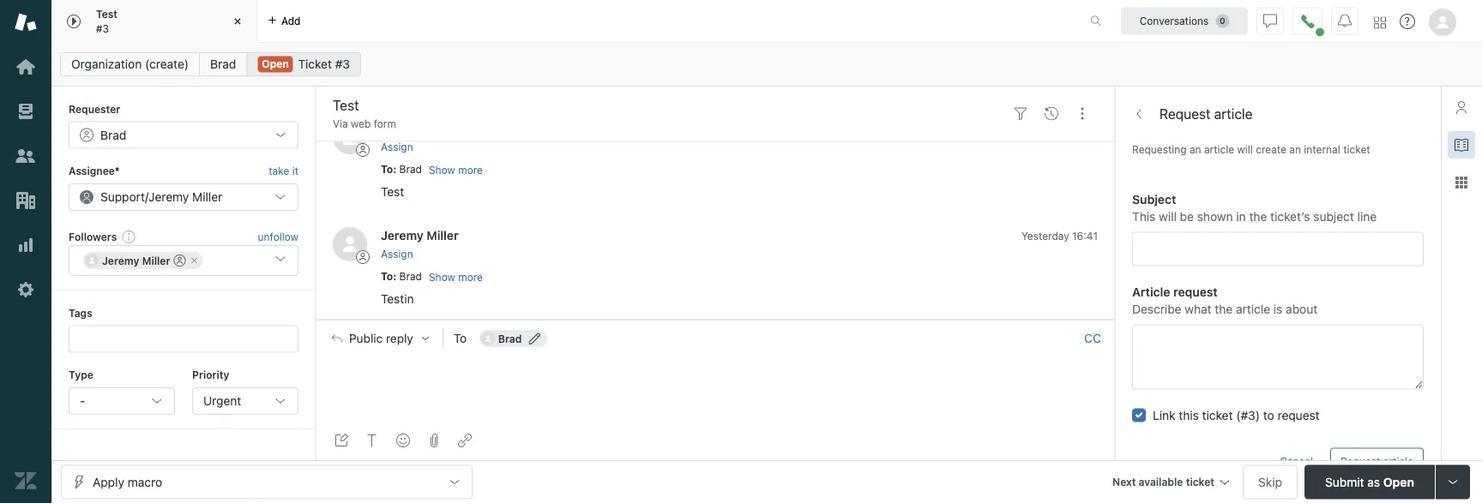 Task type: vqa. For each thing, say whether or not it's contained in the screenshot.
Get started tab
no



Task type: locate. For each thing, give the bounding box(es) containing it.
request
[[1160, 106, 1211, 122], [1341, 456, 1381, 468]]

unfollow button
[[258, 229, 299, 245]]

show for testin
[[429, 271, 456, 283]]

zendesk products image
[[1375, 17, 1387, 29]]

/
[[145, 190, 149, 204]]

0 vertical spatial open
[[262, 58, 289, 70]]

jeremy inside jeremy miller assign
[[381, 228, 424, 242]]

to : brad show more for testin
[[381, 270, 483, 283]]

requesting an article will create an internal ticket
[[1133, 144, 1371, 156]]

: for testin
[[393, 270, 397, 282]]

next
[[1113, 477, 1137, 489]]

0 horizontal spatial the
[[1215, 302, 1233, 316]]

0 horizontal spatial test
[[96, 8, 118, 20]]

1 show from the top
[[429, 164, 456, 176]]

organization (create)
[[71, 57, 189, 71]]

0 vertical spatial more
[[458, 164, 483, 176]]

public reply button
[[317, 321, 443, 357]]

brad up 'testin'
[[399, 270, 422, 282]]

subject
[[1133, 192, 1177, 206]]

show more button
[[429, 162, 483, 177], [429, 269, 483, 285]]

to
[[1264, 408, 1275, 423]]

0 vertical spatial ticket
[[1344, 144, 1371, 156]]

0 vertical spatial assign button
[[381, 139, 413, 154]]

show more button for test
[[429, 162, 483, 177]]

miller inside jeremy miller assign
[[427, 228, 459, 242]]

1 vertical spatial request
[[1341, 456, 1381, 468]]

1 to : brad show more from the top
[[381, 163, 483, 176]]

show more button for testin
[[429, 269, 483, 285]]

jeremy for jeremy miller
[[102, 255, 139, 267]]

0 vertical spatial show more button
[[429, 162, 483, 177]]

0 vertical spatial test
[[96, 8, 118, 20]]

edit user image
[[529, 333, 541, 345]]

- button
[[69, 388, 175, 415]]

1 horizontal spatial open
[[1384, 475, 1415, 490]]

ticket actions image
[[1076, 107, 1090, 121]]

1 vertical spatial will
[[1159, 209, 1177, 223]]

brad inside requester element
[[100, 128, 126, 142]]

an right the requesting
[[1190, 144, 1202, 156]]

1 show more button from the top
[[429, 162, 483, 177]]

0 horizontal spatial request
[[1160, 106, 1211, 122]]

1 vertical spatial to
[[381, 270, 393, 282]]

miller for jeremy miller assign
[[427, 228, 459, 242]]

1 vertical spatial #3
[[335, 57, 350, 71]]

available
[[1139, 477, 1184, 489]]

1 horizontal spatial miller
[[192, 190, 223, 204]]

0 vertical spatial request
[[1174, 285, 1218, 299]]

type
[[69, 370, 93, 382]]

jeremy for jeremy miller assign
[[381, 228, 424, 242]]

brad
[[210, 57, 236, 71], [100, 128, 126, 142], [399, 163, 422, 175], [399, 270, 422, 282], [498, 333, 522, 345]]

add button
[[257, 0, 311, 42]]

jeremy right the avatar
[[381, 228, 424, 242]]

2 horizontal spatial jeremy
[[381, 228, 424, 242]]

test inside conversationlabel log
[[381, 185, 404, 199]]

submit
[[1326, 475, 1365, 490]]

organization (create) button
[[60, 52, 200, 76]]

organization
[[71, 57, 142, 71]]

1 vertical spatial show
[[429, 271, 456, 283]]

events image
[[1045, 107, 1059, 121]]

brad down close image
[[210, 57, 236, 71]]

: down form
[[393, 163, 397, 175]]

apply
[[93, 475, 124, 490]]

Public reply composer text field
[[324, 357, 1108, 393]]

0 vertical spatial assign
[[381, 141, 413, 153]]

1 horizontal spatial #3
[[335, 57, 350, 71]]

0 horizontal spatial request
[[1174, 285, 1218, 299]]

user is an agent image
[[174, 255, 186, 267]]

create
[[1257, 144, 1287, 156]]

1 horizontal spatial test
[[381, 185, 404, 199]]

0 vertical spatial request article
[[1160, 106, 1253, 122]]

open right the as
[[1384, 475, 1415, 490]]

#3 up organization at left
[[96, 22, 109, 34]]

info on adding followers image
[[122, 230, 136, 244]]

the right what
[[1215, 302, 1233, 316]]

will inside subject this will be shown in the ticket's subject line
[[1159, 209, 1177, 223]]

: up 'testin'
[[393, 270, 397, 282]]

the right in
[[1250, 209, 1268, 223]]

article inside article request describe what the article is about
[[1237, 302, 1271, 316]]

cc button
[[1085, 331, 1102, 347]]

ticket right this
[[1203, 408, 1234, 423]]

1 horizontal spatial subject field
[[1133, 232, 1425, 266]]

1 vertical spatial assign button
[[381, 246, 413, 262]]

assign inside jeremy miller assign
[[381, 248, 413, 260]]

miller inside option
[[142, 255, 170, 267]]

to : brad show more down jeremy miller assign
[[381, 270, 483, 283]]

will left be
[[1159, 209, 1177, 223]]

open left the ticket
[[262, 58, 289, 70]]

2 more from the top
[[458, 271, 483, 283]]

cc
[[1085, 332, 1102, 346]]

0 vertical spatial to : brad show more
[[381, 163, 483, 176]]

show up jeremy miller 'link'
[[429, 164, 456, 176]]

assign button
[[381, 139, 413, 154], [381, 246, 413, 262]]

ticket right available
[[1187, 477, 1215, 489]]

0 horizontal spatial subject field
[[330, 95, 1002, 116]]

draft mode image
[[335, 434, 348, 448]]

followers
[[69, 231, 117, 243]]

article left is
[[1237, 302, 1271, 316]]

link this ticket (‭#3‬) to request
[[1153, 408, 1320, 423]]

0 horizontal spatial jeremy
[[102, 255, 139, 267]]

show more button up jeremy miller 'link'
[[429, 162, 483, 177]]

article
[[1215, 106, 1253, 122], [1205, 144, 1235, 156], [1237, 302, 1271, 316], [1384, 456, 1414, 468]]

admin image
[[15, 279, 37, 301]]

more up jeremy miller 'link'
[[458, 164, 483, 176]]

assign down jeremy miller 'link'
[[381, 248, 413, 260]]

jeremy miller
[[102, 255, 170, 267]]

0 vertical spatial show
[[429, 164, 456, 176]]

request up what
[[1174, 285, 1218, 299]]

ticket #3
[[298, 57, 350, 71]]

miller
[[192, 190, 223, 204], [427, 228, 459, 242], [142, 255, 170, 267]]

assign button down form
[[381, 139, 413, 154]]

more down jeremy miller assign
[[458, 271, 483, 283]]

requesting
[[1133, 144, 1187, 156]]

assignee* element
[[69, 183, 299, 211]]

add link (cmd k) image
[[458, 434, 472, 448]]

ticket
[[1344, 144, 1371, 156], [1203, 408, 1234, 423], [1187, 477, 1215, 489]]

1 an from the left
[[1190, 144, 1202, 156]]

customers image
[[15, 145, 37, 167]]

article up the "submit as open"
[[1384, 456, 1414, 468]]

1 vertical spatial show more button
[[429, 269, 483, 285]]

-
[[80, 394, 85, 408]]

this
[[1133, 209, 1156, 223]]

will
[[1238, 144, 1254, 156], [1159, 209, 1177, 223]]

followers element
[[69, 246, 299, 276]]

insert emojis image
[[396, 434, 410, 448]]

more for test
[[458, 164, 483, 176]]

0 vertical spatial will
[[1238, 144, 1254, 156]]

the
[[1250, 209, 1268, 223], [1215, 302, 1233, 316]]

views image
[[15, 100, 37, 123]]

2 to : brad show more from the top
[[381, 270, 483, 283]]

open
[[262, 58, 289, 70], [1384, 475, 1415, 490]]

request article inside button
[[1341, 456, 1414, 468]]

an right create
[[1290, 144, 1302, 156]]

format text image
[[366, 434, 379, 448]]

an
[[1190, 144, 1202, 156], [1290, 144, 1302, 156]]

Subject field
[[330, 95, 1002, 116], [1133, 232, 1425, 266]]

urgent
[[203, 394, 241, 408]]

1 : from the top
[[393, 163, 397, 175]]

0 vertical spatial :
[[393, 163, 397, 175]]

tags element
[[69, 326, 299, 353]]

show down jeremy miller assign
[[429, 271, 456, 283]]

1 horizontal spatial an
[[1290, 144, 1302, 156]]

add attachment image
[[427, 434, 441, 448]]

request up the requesting
[[1160, 106, 1211, 122]]

request inside button
[[1341, 456, 1381, 468]]

ticket inside dropdown button
[[1187, 477, 1215, 489]]

jeremy right support
[[149, 190, 189, 204]]

0 vertical spatial to
[[381, 163, 393, 175]]

hide composer image
[[709, 313, 723, 327]]

take it button
[[269, 163, 299, 180]]

knowledge image
[[1455, 138, 1469, 152]]

1 horizontal spatial request
[[1341, 456, 1381, 468]]

ticket's
[[1271, 209, 1311, 223]]

show more button down jeremy miller assign
[[429, 269, 483, 285]]

jeremy
[[149, 190, 189, 204], [381, 228, 424, 242], [102, 255, 139, 267]]

2 show more button from the top
[[429, 269, 483, 285]]

#3 inside the test #3
[[96, 22, 109, 34]]

1 vertical spatial the
[[1215, 302, 1233, 316]]

1 horizontal spatial jeremy
[[149, 190, 189, 204]]

remove image
[[189, 256, 199, 266]]

1 vertical spatial assign
[[381, 248, 413, 260]]

request right to
[[1278, 408, 1320, 423]]

test inside 'tabs' tab list
[[96, 8, 118, 20]]

1 horizontal spatial the
[[1250, 209, 1268, 223]]

1 vertical spatial request article
[[1341, 456, 1414, 468]]

secondary element
[[51, 47, 1483, 82]]

more
[[458, 164, 483, 176], [458, 271, 483, 283]]

to down form
[[381, 163, 393, 175]]

test up organization at left
[[96, 8, 118, 20]]

request article up requesting an article will create an internal ticket
[[1160, 106, 1253, 122]]

skip
[[1259, 475, 1283, 490]]

show
[[429, 164, 456, 176], [429, 271, 456, 283]]

assign button down jeremy miller 'link'
[[381, 246, 413, 262]]

describe
[[1133, 302, 1182, 316]]

:
[[393, 163, 397, 175], [393, 270, 397, 282]]

1 vertical spatial more
[[458, 271, 483, 283]]

2 show from the top
[[429, 271, 456, 283]]

back image
[[1133, 107, 1146, 121]]

0 horizontal spatial open
[[262, 58, 289, 70]]

0 horizontal spatial will
[[1159, 209, 1177, 223]]

jeremy down info on adding followers image at the left of page
[[102, 255, 139, 267]]

subject this will be shown in the ticket's subject line
[[1133, 192, 1378, 223]]

to : brad show more down form
[[381, 163, 483, 176]]

millerjeremy500@gmail.com image
[[85, 254, 99, 268]]

assign
[[381, 141, 413, 153], [381, 248, 413, 260]]

jeremy inside "assignee*" element
[[149, 190, 189, 204]]

0 horizontal spatial an
[[1190, 144, 1202, 156]]

1 vertical spatial ticket
[[1203, 408, 1234, 423]]

1 vertical spatial :
[[393, 270, 397, 282]]

request
[[1174, 285, 1218, 299], [1278, 408, 1320, 423]]

2 vertical spatial ticket
[[1187, 477, 1215, 489]]

1 vertical spatial to : brad show more
[[381, 270, 483, 283]]

0 vertical spatial miller
[[192, 190, 223, 204]]

to
[[381, 163, 393, 175], [381, 270, 393, 282], [454, 332, 467, 346]]

1 vertical spatial miller
[[427, 228, 459, 242]]

2 : from the top
[[393, 270, 397, 282]]

apps image
[[1455, 176, 1469, 190]]

be
[[1181, 209, 1195, 223]]

to : brad show more
[[381, 163, 483, 176], [381, 270, 483, 283]]

0 vertical spatial the
[[1250, 209, 1268, 223]]

close image
[[229, 13, 246, 30]]

0 vertical spatial #3
[[96, 22, 109, 34]]

to up 'testin'
[[381, 270, 393, 282]]

ticket for link this ticket (‭#3‬) to request
[[1203, 408, 1234, 423]]

Article request text field
[[1133, 325, 1425, 390]]

1 more from the top
[[458, 164, 483, 176]]

#3 inside secondary element
[[335, 57, 350, 71]]

1 vertical spatial test
[[381, 185, 404, 199]]

test up jeremy miller 'link'
[[381, 185, 404, 199]]

request article up the as
[[1341, 456, 1414, 468]]

Yesterday 16:41 text field
[[1022, 230, 1098, 242]]

1 horizontal spatial request article
[[1341, 456, 1414, 468]]

assignee*
[[69, 165, 120, 177]]

#3
[[96, 22, 109, 34], [335, 57, 350, 71]]

button displays agent's chat status as invisible. image
[[1264, 14, 1278, 28]]

0 horizontal spatial #3
[[96, 22, 109, 34]]

16:41
[[1073, 230, 1098, 242]]

test
[[96, 8, 118, 20], [381, 185, 404, 199]]

2 horizontal spatial miller
[[427, 228, 459, 242]]

2 vertical spatial miller
[[142, 255, 170, 267]]

#3 right the ticket
[[335, 57, 350, 71]]

2 assign from the top
[[381, 248, 413, 260]]

2 vertical spatial jeremy
[[102, 255, 139, 267]]

requester element
[[69, 121, 299, 149]]

1 vertical spatial subject field
[[1133, 232, 1425, 266]]

0 vertical spatial jeremy
[[149, 190, 189, 204]]

request up the "submit as open"
[[1341, 456, 1381, 468]]

ticket right internal
[[1344, 144, 1371, 156]]

will left create
[[1238, 144, 1254, 156]]

macro
[[128, 475, 162, 490]]

tags
[[69, 307, 92, 319]]

1 vertical spatial open
[[1384, 475, 1415, 490]]

assign down form
[[381, 141, 413, 153]]

tab
[[51, 0, 257, 43]]

1 vertical spatial jeremy
[[381, 228, 424, 242]]

0 horizontal spatial miller
[[142, 255, 170, 267]]

to left klobrad84@gmail.com 'image'
[[454, 332, 467, 346]]

about
[[1287, 302, 1318, 316]]

brad down 'requester'
[[100, 128, 126, 142]]

0 horizontal spatial request article
[[1160, 106, 1253, 122]]

request article
[[1160, 106, 1253, 122], [1341, 456, 1414, 468]]

1 horizontal spatial request
[[1278, 408, 1320, 423]]

jeremy inside jeremy miller option
[[102, 255, 139, 267]]



Task type: describe. For each thing, give the bounding box(es) containing it.
what
[[1185, 302, 1212, 316]]

via
[[333, 118, 348, 130]]

filter image
[[1014, 107, 1028, 121]]

jeremy miller link
[[381, 228, 459, 242]]

get help image
[[1401, 14, 1416, 29]]

2 an from the left
[[1290, 144, 1302, 156]]

the inside subject this will be shown in the ticket's subject line
[[1250, 209, 1268, 223]]

article request describe what the article is about
[[1133, 285, 1318, 316]]

to for testin
[[381, 270, 393, 282]]

ticket for next available ticket
[[1187, 477, 1215, 489]]

open inside secondary element
[[262, 58, 289, 70]]

displays possible ticket submission types image
[[1447, 476, 1461, 490]]

yesterday
[[1022, 230, 1070, 242]]

#3 for ticket #3
[[335, 57, 350, 71]]

the inside article request describe what the article is about
[[1215, 302, 1233, 316]]

brad up jeremy miller 'link'
[[399, 163, 422, 175]]

ticket
[[298, 57, 332, 71]]

to : brad show more for test
[[381, 163, 483, 176]]

request article button
[[1331, 448, 1425, 476]]

jeremy miller assign
[[381, 228, 459, 260]]

#3 for test #3
[[96, 22, 109, 34]]

take it
[[269, 165, 299, 177]]

: for test
[[393, 163, 397, 175]]

0 vertical spatial subject field
[[330, 95, 1002, 116]]

1 horizontal spatial will
[[1238, 144, 1254, 156]]

miller inside "assignee*" element
[[192, 190, 223, 204]]

(‭#3‬)
[[1237, 408, 1261, 423]]

brad right klobrad84@gmail.com 'image'
[[498, 333, 522, 345]]

is
[[1274, 302, 1283, 316]]

article
[[1133, 285, 1171, 299]]

testin
[[381, 292, 414, 306]]

line
[[1358, 209, 1378, 223]]

via web form
[[333, 118, 396, 130]]

requester
[[69, 103, 120, 115]]

brad inside secondary element
[[210, 57, 236, 71]]

request inside article request describe what the article is about
[[1174, 285, 1218, 299]]

take
[[269, 165, 289, 177]]

it
[[292, 165, 299, 177]]

urgent button
[[192, 388, 299, 415]]

main element
[[0, 0, 51, 504]]

support / jeremy miller
[[100, 190, 223, 204]]

yesterday 16:41
[[1022, 230, 1098, 242]]

form
[[374, 118, 396, 130]]

skip button
[[1243, 466, 1298, 500]]

add
[[281, 15, 301, 27]]

2 vertical spatial to
[[454, 332, 467, 346]]

customer context image
[[1455, 100, 1469, 114]]

test #3
[[96, 8, 118, 34]]

article left create
[[1205, 144, 1235, 156]]

reporting image
[[15, 234, 37, 257]]

organizations image
[[15, 190, 37, 212]]

subject
[[1314, 209, 1355, 223]]

test for test
[[381, 185, 404, 199]]

1 assign from the top
[[381, 141, 413, 153]]

public reply
[[349, 332, 413, 346]]

2 assign button from the top
[[381, 246, 413, 262]]

apply macro
[[93, 475, 162, 490]]

in
[[1237, 209, 1247, 223]]

more for testin
[[458, 271, 483, 283]]

support
[[100, 190, 145, 204]]

show for test
[[429, 164, 456, 176]]

notifications image
[[1339, 14, 1352, 28]]

1 vertical spatial request
[[1278, 408, 1320, 423]]

unfollow
[[258, 231, 299, 243]]

miller for jeremy miller
[[142, 255, 170, 267]]

conversations button
[[1122, 7, 1249, 35]]

0 vertical spatial request
[[1160, 106, 1211, 122]]

next available ticket
[[1113, 477, 1215, 489]]

to for test
[[381, 163, 393, 175]]

test for test #3
[[96, 8, 118, 20]]

get started image
[[15, 56, 37, 78]]

web
[[351, 118, 371, 130]]

tabs tab list
[[51, 0, 1073, 43]]

as
[[1368, 475, 1381, 490]]

link
[[1153, 408, 1176, 423]]

article inside button
[[1384, 456, 1414, 468]]

zendesk image
[[15, 470, 37, 493]]

shown
[[1198, 209, 1234, 223]]

public
[[349, 332, 383, 346]]

reply
[[386, 332, 413, 346]]

next available ticket button
[[1105, 466, 1237, 502]]

priority
[[192, 370, 229, 382]]

tab containing test
[[51, 0, 257, 43]]

avatar image
[[333, 227, 367, 261]]

submit as open
[[1326, 475, 1415, 490]]

conversationlabel log
[[316, 106, 1116, 321]]

1 assign button from the top
[[381, 139, 413, 154]]

jeremy miller option
[[83, 252, 203, 270]]

klobrad84@gmail.com image
[[481, 332, 495, 346]]

(create)
[[145, 57, 189, 71]]

zendesk support image
[[15, 11, 37, 33]]

conversations
[[1140, 15, 1209, 27]]

brad link
[[199, 52, 247, 76]]

this
[[1179, 408, 1200, 423]]

internal
[[1305, 144, 1341, 156]]

article up requesting an article will create an internal ticket
[[1215, 106, 1253, 122]]



